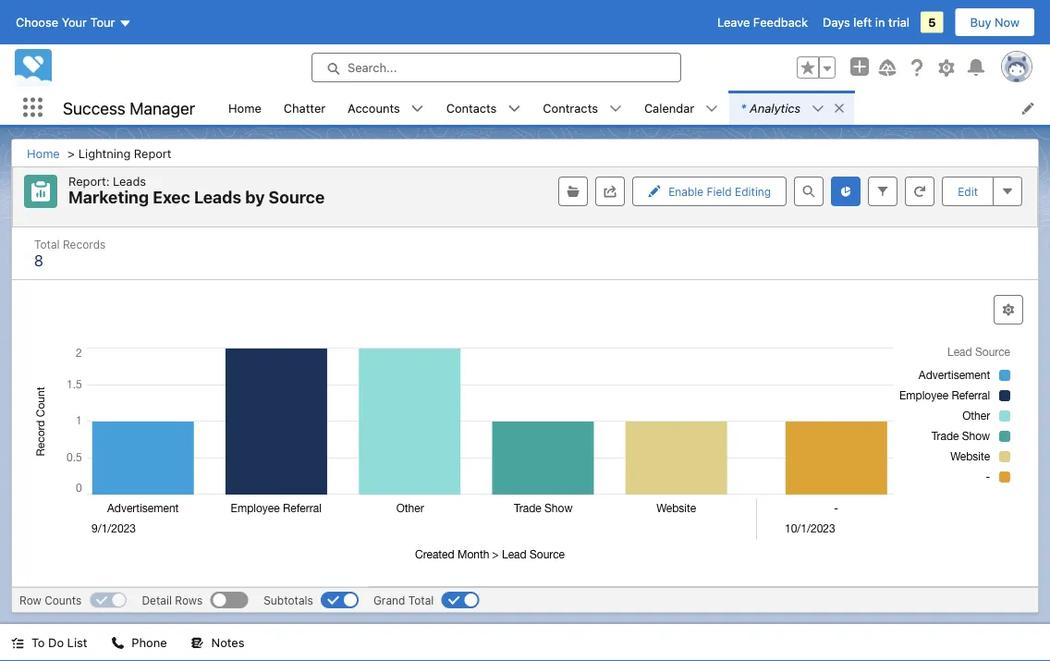 Task type: describe. For each thing, give the bounding box(es) containing it.
now
[[995, 15, 1020, 29]]

accounts list item
[[337, 91, 435, 125]]

list
[[67, 636, 87, 650]]

search...
[[348, 61, 397, 74]]

search... button
[[312, 53, 682, 82]]

analytics
[[750, 101, 801, 115]]

notes button
[[180, 624, 256, 661]]

list item containing *
[[730, 91, 855, 125]]

trial
[[889, 15, 910, 29]]

notes
[[211, 636, 245, 650]]

text default image for contracts
[[610, 102, 622, 115]]

days
[[823, 15, 851, 29]]

buy now button
[[955, 7, 1036, 37]]

your
[[62, 15, 87, 29]]

days left in trial
[[823, 15, 910, 29]]

list containing home
[[217, 91, 1051, 125]]

contacts list item
[[435, 91, 532, 125]]

home
[[229, 101, 262, 115]]

in
[[876, 15, 886, 29]]

text default image for contacts
[[508, 102, 521, 115]]

text default image inside calendar "list item"
[[706, 102, 719, 115]]

manager
[[130, 98, 195, 118]]

phone
[[132, 636, 167, 650]]

* analytics
[[741, 101, 801, 115]]

success
[[63, 98, 126, 118]]

home link
[[217, 91, 273, 125]]



Task type: vqa. For each thing, say whether or not it's contained in the screenshot.
Choose
yes



Task type: locate. For each thing, give the bounding box(es) containing it.
text default image right contracts on the top
[[610, 102, 622, 115]]

text default image inside the phone button
[[111, 637, 124, 650]]

accounts link
[[337, 91, 411, 125]]

contracts link
[[532, 91, 610, 125]]

feedback
[[754, 15, 809, 29]]

tour
[[90, 15, 115, 29]]

chatter link
[[273, 91, 337, 125]]

text default image inside to do list button
[[11, 637, 24, 650]]

to do list button
[[0, 624, 98, 661]]

contracts list item
[[532, 91, 634, 125]]

calendar list item
[[634, 91, 730, 125]]

group
[[797, 56, 836, 79]]

phone button
[[100, 624, 178, 661]]

calendar link
[[634, 91, 706, 125]]

leave feedback link
[[718, 15, 809, 29]]

buy
[[971, 15, 992, 29]]

0 horizontal spatial text default image
[[111, 637, 124, 650]]

choose
[[16, 15, 58, 29]]

to do list
[[31, 636, 87, 650]]

accounts
[[348, 101, 400, 115]]

choose your tour
[[16, 15, 115, 29]]

left
[[854, 15, 873, 29]]

contacts
[[447, 101, 497, 115]]

list
[[217, 91, 1051, 125]]

5
[[929, 15, 937, 29]]

success manager
[[63, 98, 195, 118]]

list item
[[730, 91, 855, 125]]

to
[[31, 636, 45, 650]]

buy now
[[971, 15, 1020, 29]]

2 horizontal spatial text default image
[[610, 102, 622, 115]]

text default image inside accounts list item
[[411, 102, 424, 115]]

text default image
[[508, 102, 521, 115], [610, 102, 622, 115], [111, 637, 124, 650]]

text default image inside contacts list item
[[508, 102, 521, 115]]

*
[[741, 101, 747, 115]]

text default image inside the contracts list item
[[610, 102, 622, 115]]

text default image inside the notes button
[[191, 637, 204, 650]]

leave feedback
[[718, 15, 809, 29]]

choose your tour button
[[15, 7, 133, 37]]

calendar
[[645, 101, 695, 115]]

contacts link
[[435, 91, 508, 125]]

leave
[[718, 15, 750, 29]]

text default image right contacts
[[508, 102, 521, 115]]

1 horizontal spatial text default image
[[508, 102, 521, 115]]

contracts
[[543, 101, 598, 115]]

text default image
[[834, 102, 847, 115], [411, 102, 424, 115], [706, 102, 719, 115], [812, 102, 825, 115], [11, 637, 24, 650], [191, 637, 204, 650]]

chatter
[[284, 101, 326, 115]]

do
[[48, 636, 64, 650]]

text default image left phone
[[111, 637, 124, 650]]



